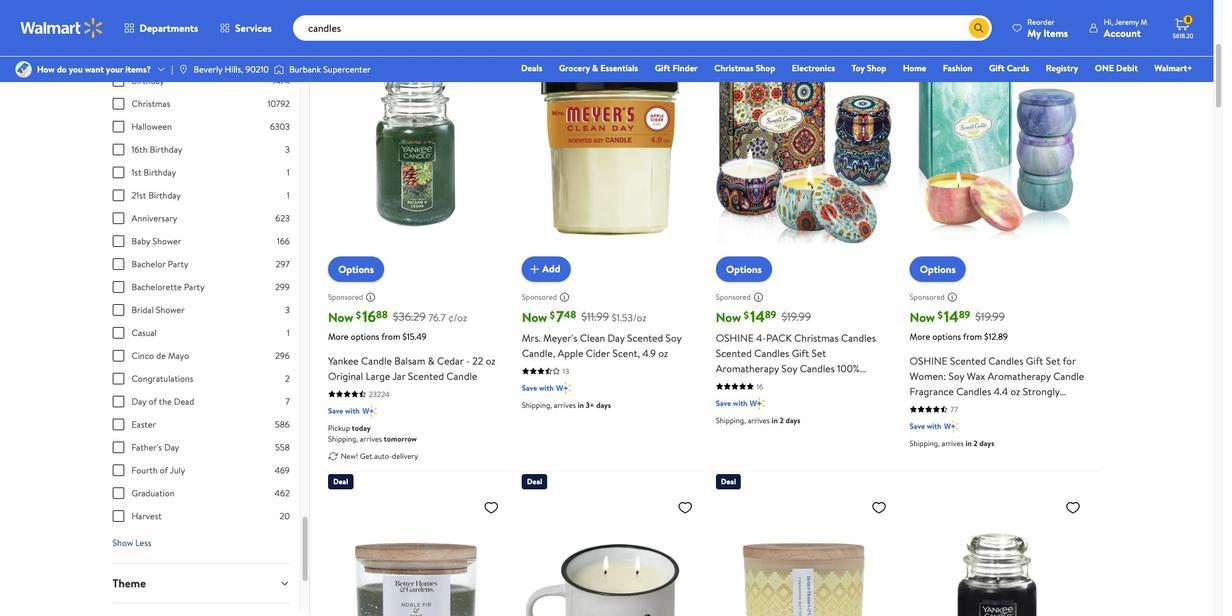 Task type: describe. For each thing, give the bounding box(es) containing it.
candles down $12.89
[[989, 354, 1024, 368]]

options link for more options from $15.49
[[328, 257, 384, 282]]

pickup
[[328, 423, 350, 434]]

 image for burbank
[[274, 63, 284, 76]]

|
[[171, 63, 173, 76]]

4.9
[[643, 346, 656, 360]]

gift cards link
[[983, 61, 1035, 75]]

add to favorites list, yankee candle balsam & cedar - 22 oz original large jar scented candle image
[[484, 39, 499, 55]]

services button
[[209, 13, 283, 43]]

14 for now $ 14 89 $19.99 oshine 4-pack christmas candles scented candles gift set aromatherapy soy candles 100% natural soy 4.4 oz strongly fragrance stress relief for mother's day,valentine's day,birthday,anniversary
[[750, 306, 765, 327]]

& inside yankee candle balsam & cedar - 22 oz original large jar scented candle
[[428, 354, 435, 368]]

4.4 inside oshine scented candles gift set for women: soy wax aromatherapy candle fragrance candles 4.4 oz strongly fragrance essential oils for stress relief halloween christmas birthday mother's day
[[994, 385, 1008, 399]]

christmas inside oshine scented candles gift set for women: soy wax aromatherapy candle fragrance candles 4.4 oz strongly fragrance essential oils for stress relief halloween christmas birthday mother's day
[[987, 415, 1031, 429]]

oils
[[997, 400, 1015, 414]]

christmas shop
[[714, 62, 775, 75]]

586
[[275, 419, 290, 431]]

add
[[542, 262, 561, 276]]

hills,
[[225, 63, 243, 76]]

add to favorites list, oshine 4-pack christmas candles scented candles gift set aromatherapy soy candles 100% natural soy 4.4 oz strongly fragrance stress relief for mother's day,valentine's day,birthday,anniversary image
[[872, 39, 887, 55]]

sponsored for mrs. meyer's clean day scented soy candle, apple cider scent, 4.9 oz
[[522, 292, 557, 303]]

14 for now $ 14 89 $19.99 more options from $12.89
[[944, 306, 959, 327]]

13
[[563, 366, 569, 377]]

Search search field
[[293, 15, 992, 41]]

mother's inside now $ 14 89 $19.99 oshine 4-pack christmas candles scented candles gift set aromatherapy soy candles 100% natural soy 4.4 oz strongly fragrance stress relief for mother's day,valentine's day,birthday,anniversary
[[788, 392, 827, 406]]

more inside now $ 14 89 $19.99 more options from $12.89
[[910, 330, 930, 343]]

now $ 16 88 $36.29 76.7 ¢/oz more options from $15.49
[[328, 306, 467, 343]]

burbank supercenter
[[289, 63, 371, 76]]

birthday for 21st
[[148, 189, 181, 202]]

apple
[[558, 346, 583, 360]]

shop for toy shop
[[867, 62, 886, 75]]

22
[[472, 354, 483, 368]]

23224
[[369, 389, 390, 400]]

fourth of july
[[132, 464, 185, 477]]

bridal
[[132, 304, 154, 317]]

with down natural
[[733, 398, 748, 409]]

oz inside oshine scented candles gift set for women: soy wax aromatherapy candle fragrance candles 4.4 oz strongly fragrance essential oils for stress relief halloween christmas birthday mother's day
[[1011, 385, 1020, 399]]

2 inside the occasion group
[[285, 373, 290, 385]]

grocery & essentials
[[559, 62, 638, 75]]

do
[[57, 63, 67, 76]]

2 horizontal spatial in
[[966, 438, 972, 449]]

1 horizontal spatial 16
[[757, 381, 763, 392]]

save with up pickup
[[328, 406, 360, 416]]

add to favorites list, better homes & gardens cinnamon buttercream scented 2-wick printed jar candle, 12 oz image
[[872, 500, 887, 516]]

shower for baby shower
[[152, 235, 181, 248]]

bachelor party
[[132, 258, 188, 271]]

clean
[[580, 331, 605, 345]]

halloween inside the occasion group
[[132, 120, 172, 133]]

options inside now $ 14 89 $19.99 more options from $12.89
[[933, 330, 961, 343]]

$1.53/oz
[[612, 311, 647, 325]]

100%
[[837, 362, 860, 376]]

deals link
[[515, 61, 548, 75]]

strongly inside now $ 14 89 $19.99 oshine 4-pack christmas candles scented candles gift set aromatherapy soy candles 100% natural soy 4.4 oz strongly fragrance stress relief for mother's day,valentine's day,birthday,anniversary
[[798, 377, 835, 391]]

 image for how
[[15, 61, 32, 78]]

relief inside oshine scented candles gift set for women: soy wax aromatherapy candle fragrance candles 4.4 oz strongly fragrance essential oils for stress relief halloween christmas birthday mother's day
[[910, 415, 935, 429]]

add to favorites list, oshine scented candles gift set for women: soy wax aromatherapy candle fragrance candles 4.4 oz strongly fragrance essential oils for stress relief halloween christmas birthday mother's day image
[[1066, 39, 1081, 55]]

21st birthday
[[132, 189, 181, 202]]

$19.99 for now $ 14 89 $19.99 oshine 4-pack christmas candles scented candles gift set aromatherapy soy candles 100% natural soy 4.4 oz strongly fragrance stress relief for mother's day,valentine's day,birthday,anniversary
[[781, 309, 811, 325]]

2 horizontal spatial for
[[1063, 354, 1076, 368]]

search icon image
[[974, 23, 984, 33]]

save with up shipping, arrives in 3+ days
[[522, 383, 554, 394]]

299
[[275, 281, 290, 294]]

89 for now $ 14 89 $19.99 more options from $12.89
[[959, 308, 970, 322]]

bachelorette
[[132, 281, 182, 294]]

toy shop
[[852, 62, 886, 75]]

16th birthday
[[132, 143, 182, 156]]

toy shop link
[[846, 61, 892, 75]]

options link for more options from $12.89
[[910, 257, 966, 282]]

father's
[[132, 442, 162, 454]]

yankee
[[328, 354, 359, 368]]

558
[[275, 442, 290, 454]]

fourth
[[132, 464, 158, 477]]

oz inside yankee candle balsam & cedar - 22 oz original large jar scented candle
[[486, 354, 496, 368]]

save down women:
[[910, 421, 925, 432]]

1 horizontal spatial candle
[[446, 369, 477, 383]]

of for july
[[160, 464, 168, 477]]

$19.99 for now $ 14 89 $19.99 more options from $12.89
[[975, 309, 1005, 325]]

save with down natural
[[716, 398, 748, 409]]

shower for bridal shower
[[156, 304, 185, 317]]

congratulations
[[132, 373, 193, 385]]

-
[[466, 354, 470, 368]]

auto-
[[374, 451, 392, 462]]

one
[[1095, 62, 1114, 75]]

walmart+ link
[[1149, 61, 1198, 75]]

aromatherapy inside oshine scented candles gift set for women: soy wax aromatherapy candle fragrance candles 4.4 oz strongly fragrance essential oils for stress relief halloween christmas birthday mother's day
[[988, 369, 1051, 383]]

arrives down natural
[[748, 415, 770, 426]]

ad disclaimer and feedback image for more options from $15.49
[[366, 292, 376, 302]]

soy inside oshine scented candles gift set for women: soy wax aromatherapy candle fragrance candles 4.4 oz strongly fragrance essential oils for stress relief halloween christmas birthday mother's day
[[949, 369, 965, 383]]

wax
[[967, 369, 985, 383]]

deal for better homes & gardens cinnamon buttercream scented 2-wick printed jar candle, 12 oz image
[[721, 476, 736, 487]]

cinco
[[132, 350, 154, 363]]

candles down pack
[[754, 346, 789, 360]]

walmart image
[[20, 18, 103, 38]]

gift inside now $ 14 89 $19.99 oshine 4-pack christmas candles scented candles gift set aromatherapy soy candles 100% natural soy 4.4 oz strongly fragrance stress relief for mother's day,valentine's day,birthday,anniversary
[[792, 346, 809, 360]]

day up easter
[[132, 396, 146, 408]]

add to favorites list, mainstays reusable 13oz peace on earth mug scented candle, vanilla image
[[678, 500, 693, 516]]

day up july
[[164, 442, 179, 454]]

now $ 7 48 $11.99 $1.53/oz mrs. meyer's clean day scented soy candle, apple cider scent, 4.9 oz
[[522, 306, 682, 360]]

16 inside now $ 16 88 $36.29 76.7 ¢/oz more options from $15.49
[[362, 306, 376, 327]]

casual
[[132, 327, 157, 340]]

89 for now $ 14 89 $19.99 oshine 4-pack christmas candles scented candles gift set aromatherapy soy candles 100% natural soy 4.4 oz strongly fragrance stress relief for mother's day,valentine's day,birthday,anniversary
[[765, 308, 776, 322]]

today
[[352, 423, 371, 434]]

birthday inside oshine scented candles gift set for women: soy wax aromatherapy candle fragrance candles 4.4 oz strongly fragrance essential oils for stress relief halloween christmas birthday mother's day
[[1033, 415, 1070, 429]]

strongly inside oshine scented candles gift set for women: soy wax aromatherapy candle fragrance candles 4.4 oz strongly fragrance essential oils for stress relief halloween christmas birthday mother's day
[[1023, 385, 1060, 399]]

add to cart image
[[527, 262, 542, 277]]

better homes & gardens 12oz noble fir & pine scented 2-wick snow glass jar candle image
[[328, 495, 504, 617]]

297
[[276, 258, 290, 271]]

90210
[[245, 63, 269, 76]]

mayo
[[168, 350, 189, 363]]

with down women:
[[927, 421, 942, 432]]

76.7
[[428, 311, 446, 325]]

scent,
[[613, 346, 640, 360]]

fashion link
[[937, 61, 978, 75]]

gift inside 'link'
[[655, 62, 670, 75]]

days for 7
[[596, 400, 611, 411]]

options inside now $ 16 88 $36.29 76.7 ¢/oz more options from $15.49
[[351, 330, 379, 343]]

1474
[[272, 75, 290, 87]]

with up shipping, arrives in 3+ days
[[539, 383, 554, 394]]

essentials
[[600, 62, 638, 75]]

yankee candle midsummer's night - 22 oz original large jar scented candle image
[[910, 495, 1086, 617]]

1 vertical spatial shipping, arrives in 2 days
[[910, 438, 994, 449]]

options for more options from $12.89
[[920, 262, 956, 276]]

day,valentine's
[[716, 408, 782, 422]]

fashion
[[943, 62, 973, 75]]

walmart plus image
[[362, 405, 377, 418]]

one debit
[[1095, 62, 1138, 75]]

296
[[275, 350, 290, 363]]

ad disclaimer and feedback image for more options from $12.89
[[947, 292, 958, 302]]

set inside oshine scented candles gift set for women: soy wax aromatherapy candle fragrance candles 4.4 oz strongly fragrance essential oils for stress relief halloween christmas birthday mother's day
[[1046, 354, 1061, 368]]

with left walmart plus image
[[345, 406, 360, 416]]

from inside now $ 14 89 $19.99 more options from $12.89
[[963, 330, 982, 343]]

options for more options from $15.49
[[338, 262, 374, 276]]

supercenter
[[323, 63, 371, 76]]

0 vertical spatial shipping, arrives in 2 days
[[716, 415, 800, 426]]

for inside now $ 14 89 $19.99 oshine 4-pack christmas candles scented candles gift set aromatherapy soy candles 100% natural soy 4.4 oz strongly fragrance stress relief for mother's day,valentine's day,birthday,anniversary
[[773, 392, 786, 406]]

8
[[1186, 14, 1191, 25]]

day inside now $ 7 48 $11.99 $1.53/oz mrs. meyer's clean day scented soy candle, apple cider scent, 4.9 oz
[[608, 331, 625, 345]]

ad disclaimer and feedback image
[[560, 292, 570, 302]]

save with down women:
[[910, 421, 942, 432]]

1st
[[132, 166, 141, 179]]

$618.20
[[1173, 31, 1194, 40]]

$11.99
[[581, 309, 609, 325]]

deals
[[521, 62, 542, 75]]

registry link
[[1040, 61, 1084, 75]]

save up pickup
[[328, 406, 343, 416]]

now for now $ 14 89 $19.99 oshine 4-pack christmas candles scented candles gift set aromatherapy soy candles 100% natural soy 4.4 oz strongly fragrance stress relief for mother's day,valentine's day,birthday,anniversary
[[716, 309, 741, 326]]

theme tab
[[102, 564, 300, 603]]

469
[[275, 464, 290, 477]]

party for bachelor party
[[168, 258, 188, 271]]

yankee candle balsam & cedar - 22 oz original large jar scented candle image
[[328, 34, 504, 272]]

meyer's
[[543, 331, 577, 345]]

10792
[[268, 97, 290, 110]]

departments
[[140, 21, 198, 35]]

balsam
[[394, 354, 425, 368]]

now for now $ 14 89 $19.99 more options from $12.89
[[910, 309, 935, 326]]

166
[[277, 235, 290, 248]]

dead
[[174, 396, 194, 408]]

in for 14
[[772, 415, 778, 426]]

3 for bridal shower
[[285, 304, 290, 317]]

you
[[69, 63, 83, 76]]

2 vertical spatial days
[[980, 438, 994, 449]]



Task type: locate. For each thing, give the bounding box(es) containing it.
fragrance inside now $ 14 89 $19.99 oshine 4-pack christmas candles scented candles gift set aromatherapy soy candles 100% natural soy 4.4 oz strongly fragrance stress relief for mother's day,valentine's day,birthday,anniversary
[[838, 377, 882, 391]]

pack
[[766, 331, 792, 345]]

aromatherapy up "oils"
[[988, 369, 1051, 383]]

3 1 from the top
[[287, 327, 290, 340]]

now inside now $ 16 88 $36.29 76.7 ¢/oz more options from $15.49
[[328, 309, 353, 326]]

2 horizontal spatial  image
[[274, 63, 284, 76]]

0 horizontal spatial strongly
[[798, 377, 835, 391]]

1 vertical spatial halloween
[[938, 415, 984, 429]]

2 more from the left
[[910, 330, 930, 343]]

day up scent,
[[608, 331, 625, 345]]

3 down 6303
[[285, 143, 290, 156]]

None checkbox
[[112, 75, 124, 87], [112, 144, 124, 155], [112, 167, 124, 178], [112, 213, 124, 224], [112, 236, 124, 247], [112, 259, 124, 270], [112, 305, 124, 316], [112, 327, 124, 339], [112, 419, 124, 431], [112, 465, 124, 477], [112, 488, 124, 499], [112, 75, 124, 87], [112, 144, 124, 155], [112, 167, 124, 178], [112, 213, 124, 224], [112, 236, 124, 247], [112, 259, 124, 270], [112, 305, 124, 316], [112, 327, 124, 339], [112, 419, 124, 431], [112, 465, 124, 477], [112, 488, 124, 499]]

ad disclaimer and feedback image up now $ 14 89 $19.99 more options from $12.89
[[947, 292, 958, 302]]

gift finder link
[[649, 61, 704, 75]]

now $ 14 89 $19.99 more options from $12.89
[[910, 306, 1008, 343]]

scented down the balsam
[[408, 369, 444, 383]]

0 horizontal spatial &
[[428, 354, 435, 368]]

mother's up day,birthday,anniversary
[[788, 392, 827, 406]]

1 horizontal spatial relief
[[910, 415, 935, 429]]

candles up essential
[[956, 385, 991, 399]]

tomorrow
[[384, 434, 417, 444]]

1 vertical spatial 16
[[757, 381, 763, 392]]

halloween
[[132, 120, 172, 133], [938, 415, 984, 429]]

1 for casual
[[287, 327, 290, 340]]

$36.29
[[393, 309, 426, 325]]

graduation
[[132, 487, 175, 500]]

oshine
[[716, 331, 754, 345], [910, 354, 948, 368]]

from left $12.89
[[963, 330, 982, 343]]

stress down natural
[[716, 392, 742, 406]]

1 vertical spatial oshine
[[910, 354, 948, 368]]

2 horizontal spatial candle
[[1053, 369, 1084, 383]]

16
[[362, 306, 376, 327], [757, 381, 763, 392]]

options down 88
[[351, 330, 379, 343]]

mother's down women:
[[910, 430, 949, 444]]

now for now $ 7 48 $11.99 $1.53/oz mrs. meyer's clean day scented soy candle, apple cider scent, 4.9 oz
[[522, 309, 547, 326]]

baby
[[132, 235, 150, 248]]

2 vertical spatial walmart plus image
[[944, 420, 959, 433]]

gift inside oshine scented candles gift set for women: soy wax aromatherapy candle fragrance candles 4.4 oz strongly fragrance essential oils for stress relief halloween christmas birthday mother's day
[[1026, 354, 1044, 368]]

$ inside now $ 16 88 $36.29 76.7 ¢/oz more options from $15.49
[[356, 308, 361, 322]]

days down essential
[[980, 438, 994, 449]]

sponsored for oshine 4-pack christmas candles scented candles gift set aromatherapy soy candles 100% natural soy 4.4 oz strongly fragrance stress relief for mother's day,valentine's day,birthday,anniversary
[[716, 292, 751, 303]]

1 horizontal spatial in
[[772, 415, 778, 426]]

$19.99 inside now $ 14 89 $19.99 more options from $12.89
[[975, 309, 1005, 325]]

2 horizontal spatial walmart plus image
[[944, 420, 959, 433]]

walmart plus image down 13
[[556, 382, 571, 395]]

now inside now $ 14 89 $19.99 oshine 4-pack christmas candles scented candles gift set aromatherapy soy candles 100% natural soy 4.4 oz strongly fragrance stress relief for mother's day,valentine's day,birthday,anniversary
[[716, 309, 741, 326]]

1 vertical spatial &
[[428, 354, 435, 368]]

day of the dead
[[132, 396, 194, 408]]

4.4 up "oils"
[[994, 385, 1008, 399]]

1 14 from the left
[[750, 306, 765, 327]]

1 horizontal spatial oshine
[[910, 354, 948, 368]]

1 89 from the left
[[765, 308, 776, 322]]

options
[[338, 262, 374, 276], [726, 262, 762, 276], [920, 262, 956, 276]]

oshine left 4-
[[716, 331, 754, 345]]

0 vertical spatial 2
[[285, 373, 290, 385]]

aromatherapy inside now $ 14 89 $19.99 oshine 4-pack christmas candles scented candles gift set aromatherapy soy candles 100% natural soy 4.4 oz strongly fragrance stress relief for mother's day,valentine's day,birthday,anniversary
[[716, 362, 779, 376]]

halloween down essential
[[938, 415, 984, 429]]

women:
[[910, 369, 946, 383]]

candle
[[361, 354, 392, 368], [446, 369, 477, 383], [1053, 369, 1084, 383]]

3 down 299
[[285, 304, 290, 317]]

0 horizontal spatial deal
[[333, 476, 348, 487]]

1 horizontal spatial $19.99
[[975, 309, 1005, 325]]

0 horizontal spatial shop
[[756, 62, 775, 75]]

2 horizontal spatial ad disclaimer and feedback image
[[947, 292, 958, 302]]

2 horizontal spatial options
[[920, 262, 956, 276]]

pickup today shipping, arrives tomorrow
[[328, 423, 417, 444]]

shower down bachelorette party
[[156, 304, 185, 317]]

1 horizontal spatial aromatherapy
[[988, 369, 1051, 383]]

anniversary
[[132, 212, 177, 225]]

mrs. meyer's clean day scented soy candle, apple cider scent, 4.9 oz image
[[522, 34, 698, 272]]

walmart plus image up day,birthday,anniversary
[[750, 397, 765, 410]]

options link for oshine 4-pack christmas candles scented candles gift set aromatherapy soy candles 100% natural soy 4.4 oz strongly fragrance stress relief for mother's day,valentine's day,birthday,anniversary
[[716, 257, 772, 282]]

0 horizontal spatial 4.4
[[769, 377, 784, 391]]

aromatherapy up natural
[[716, 362, 779, 376]]

bachelor
[[132, 258, 166, 271]]

shipping, arrives in 3+ days
[[522, 400, 611, 411]]

home
[[903, 62, 926, 75]]

$ for now $ 16 88 $36.29 76.7 ¢/oz more options from $15.49
[[356, 308, 361, 322]]

christmas right pack
[[794, 331, 839, 345]]

1 $ from the left
[[356, 308, 361, 322]]

 image right 90210
[[274, 63, 284, 76]]

stress inside now $ 14 89 $19.99 oshine 4-pack christmas candles scented candles gift set aromatherapy soy candles 100% natural soy 4.4 oz strongly fragrance stress relief for mother's day,valentine's day,birthday,anniversary
[[716, 392, 742, 406]]

Walmart Site-Wide search field
[[293, 15, 992, 41]]

now for now $ 16 88 $36.29 76.7 ¢/oz more options from $15.49
[[328, 309, 353, 326]]

1 options from the left
[[338, 262, 374, 276]]

soy inside now $ 7 48 $11.99 $1.53/oz mrs. meyer's clean day scented soy candle, apple cider scent, 4.9 oz
[[666, 331, 682, 345]]

1 shop from the left
[[756, 62, 775, 75]]

2 sponsored from the left
[[522, 292, 557, 303]]

0 vertical spatial 16
[[362, 306, 376, 327]]

2 horizontal spatial 2
[[974, 438, 978, 449]]

4 $ from the left
[[938, 308, 943, 322]]

1 more from the left
[[328, 330, 349, 343]]

occasion group
[[112, 75, 290, 533]]

2 horizontal spatial days
[[980, 438, 994, 449]]

4.4 up day,valentine's
[[769, 377, 784, 391]]

halloween up 16th birthday
[[132, 120, 172, 133]]

new!
[[341, 451, 358, 462]]

3 sponsored from the left
[[716, 292, 751, 303]]

$ for now $ 7 48 $11.99 $1.53/oz mrs. meyer's clean day scented soy candle, apple cider scent, 4.9 oz
[[550, 308, 555, 322]]

16 right natural
[[757, 381, 763, 392]]

0 horizontal spatial halloween
[[132, 120, 172, 133]]

0 horizontal spatial days
[[596, 400, 611, 411]]

1
[[287, 166, 290, 179], [287, 189, 290, 202], [287, 327, 290, 340]]

oz up "oils"
[[1011, 385, 1020, 399]]

electronics
[[792, 62, 835, 75]]

party right bachelorette
[[184, 281, 205, 294]]

oshine inside oshine scented candles gift set for women: soy wax aromatherapy candle fragrance candles 4.4 oz strongly fragrance essential oils for stress relief halloween christmas birthday mother's day
[[910, 354, 948, 368]]

set
[[812, 346, 826, 360], [1046, 354, 1061, 368]]

theme
[[112, 576, 146, 592]]

relief up day,valentine's
[[745, 392, 771, 406]]

oshine up women:
[[910, 354, 948, 368]]

0 vertical spatial party
[[168, 258, 188, 271]]

options for oshine 4-pack christmas candles scented candles gift set aromatherapy soy candles 100% natural soy 4.4 oz strongly fragrance stress relief for mother's day,valentine's day,birthday,anniversary
[[726, 262, 762, 276]]

0 horizontal spatial 14
[[750, 306, 765, 327]]

walmart plus image for 14
[[750, 397, 765, 410]]

birthday for 16th
[[150, 143, 182, 156]]

candles
[[841, 331, 876, 345], [754, 346, 789, 360], [989, 354, 1024, 368], [800, 362, 835, 376], [956, 385, 991, 399]]

89 up pack
[[765, 308, 776, 322]]

oz right 22
[[486, 354, 496, 368]]

services
[[235, 21, 272, 35]]

oz inside now $ 14 89 $19.99 oshine 4-pack christmas candles scented candles gift set aromatherapy soy candles 100% natural soy 4.4 oz strongly fragrance stress relief for mother's day,valentine's day,birthday,anniversary
[[786, 377, 796, 391]]

1 horizontal spatial ad disclaimer and feedback image
[[753, 292, 764, 302]]

beverly hills, 90210
[[194, 63, 269, 76]]

less
[[135, 537, 151, 550]]

scented up wax at the right of the page
[[950, 354, 986, 368]]

89 inside now $ 14 89 $19.99 oshine 4-pack christmas candles scented candles gift set aromatherapy soy candles 100% natural soy 4.4 oz strongly fragrance stress relief for mother's day,valentine's day,birthday,anniversary
[[765, 308, 776, 322]]

stress right "oils"
[[1032, 400, 1059, 414]]

4 now from the left
[[910, 309, 935, 326]]

mainstays reusable 13oz peace on earth mug scented candle, vanilla image
[[522, 495, 698, 617]]

christmas inside now $ 14 89 $19.99 oshine 4-pack christmas candles scented candles gift set aromatherapy soy candles 100% natural soy 4.4 oz strongly fragrance stress relief for mother's day,valentine's day,birthday,anniversary
[[794, 331, 839, 345]]

shipping, arrives in 2 days down 77
[[910, 438, 994, 449]]

set inside now $ 14 89 $19.99 oshine 4-pack christmas candles scented candles gift set aromatherapy soy candles 100% natural soy 4.4 oz strongly fragrance stress relief for mother's day,valentine's day,birthday,anniversary
[[812, 346, 826, 360]]

1 horizontal spatial 7
[[556, 306, 564, 327]]

1 vertical spatial 1
[[287, 189, 290, 202]]

bridal shower
[[132, 304, 185, 317]]

jeremy
[[1115, 16, 1139, 27]]

mother's
[[788, 392, 827, 406], [910, 430, 949, 444]]

14 inside now $ 14 89 $19.99 more options from $12.89
[[944, 306, 959, 327]]

3 now from the left
[[716, 309, 741, 326]]

1 horizontal spatial more
[[910, 330, 930, 343]]

1 horizontal spatial strongly
[[1023, 385, 1060, 399]]

20
[[280, 510, 290, 523]]

1 horizontal spatial 14
[[944, 306, 959, 327]]

2 deal from the left
[[527, 476, 542, 487]]

2 now from the left
[[522, 309, 547, 326]]

$ inside now $ 14 89 $19.99 oshine 4-pack christmas candles scented candles gift set aromatherapy soy candles 100% natural soy 4.4 oz strongly fragrance stress relief for mother's day,valentine's day,birthday,anniversary
[[744, 308, 749, 322]]

¢/oz
[[448, 311, 467, 325]]

hi,
[[1104, 16, 1113, 27]]

89 inside now $ 14 89 $19.99 more options from $12.89
[[959, 308, 970, 322]]

walmart plus image for 7
[[556, 382, 571, 395]]

3 $ from the left
[[744, 308, 749, 322]]

days right day,valentine's
[[786, 415, 800, 426]]

&
[[592, 62, 598, 75], [428, 354, 435, 368]]

0 horizontal spatial walmart plus image
[[556, 382, 571, 395]]

christmas inside the occasion group
[[132, 97, 170, 110]]

1 vertical spatial walmart plus image
[[750, 397, 765, 410]]

0 horizontal spatial of
[[149, 396, 157, 408]]

more up women:
[[910, 330, 930, 343]]

arrives left 3+
[[554, 400, 576, 411]]

1 vertical spatial days
[[786, 415, 800, 426]]

gift finder
[[655, 62, 698, 75]]

day inside oshine scented candles gift set for women: soy wax aromatherapy candle fragrance candles 4.4 oz strongly fragrance essential oils for stress relief halloween christmas birthday mother's day
[[951, 430, 969, 444]]

days for 14
[[786, 415, 800, 426]]

7
[[556, 306, 564, 327], [285, 396, 290, 408]]

0 horizontal spatial set
[[812, 346, 826, 360]]

essential
[[956, 400, 995, 414]]

from inside now $ 16 88 $36.29 76.7 ¢/oz more options from $15.49
[[381, 330, 400, 343]]

shipping, arrives in 2 days down natural
[[716, 415, 800, 426]]

electronics link
[[786, 61, 841, 75]]

sponsored for more options from $15.49
[[328, 292, 363, 303]]

add to favorites list, better homes & gardens 12oz noble fir & pine scented 2-wick snow glass jar candle image
[[484, 500, 499, 516]]

easter
[[132, 419, 156, 431]]

1 vertical spatial party
[[184, 281, 205, 294]]

oshine 4-pack christmas candles scented candles gift set aromatherapy soy candles 100% natural soy 4.4 oz strongly fragrance stress relief for mother's day,valentine's day,birthday,anniversary image
[[716, 34, 892, 272]]

3 deal from the left
[[721, 476, 736, 487]]

0 horizontal spatial for
[[773, 392, 786, 406]]

1 vertical spatial shower
[[156, 304, 185, 317]]

$ for now $ 14 89 $19.99 oshine 4-pack christmas candles scented candles gift set aromatherapy soy candles 100% natural soy 4.4 oz strongly fragrance stress relief for mother's day,valentine's day,birthday,anniversary
[[744, 308, 749, 322]]

89 up wax at the right of the page
[[959, 308, 970, 322]]

shop for christmas shop
[[756, 62, 775, 75]]

$19.99 up $12.89
[[975, 309, 1005, 325]]

reorder
[[1028, 16, 1055, 27]]

now inside now $ 14 89 $19.99 more options from $12.89
[[910, 309, 935, 326]]

scented inside now $ 7 48 $11.99 $1.53/oz mrs. meyer's clean day scented soy candle, apple cider scent, 4.9 oz
[[627, 331, 663, 345]]

0 horizontal spatial more
[[328, 330, 349, 343]]

1 horizontal spatial options link
[[716, 257, 772, 282]]

1 for 21st birthday
[[287, 189, 290, 202]]

0 horizontal spatial relief
[[745, 392, 771, 406]]

2 3 from the top
[[285, 304, 290, 317]]

christmas down items?
[[132, 97, 170, 110]]

& left cedar
[[428, 354, 435, 368]]

show less button
[[102, 533, 162, 554]]

ad disclaimer and feedback image for oshine 4-pack christmas candles scented candles gift set aromatherapy soy candles 100% natural soy 4.4 oz strongly fragrance stress relief for mother's day,valentine's day,birthday,anniversary
[[753, 292, 764, 302]]

christmas
[[714, 62, 754, 75], [132, 97, 170, 110], [794, 331, 839, 345], [987, 415, 1031, 429]]

oz down pack
[[786, 377, 796, 391]]

$19.99 inside now $ 14 89 $19.99 oshine 4-pack christmas candles scented candles gift set aromatherapy soy candles 100% natural soy 4.4 oz strongly fragrance stress relief for mother's day,valentine's day,birthday,anniversary
[[781, 309, 811, 325]]

3 options link from the left
[[910, 257, 966, 282]]

more up yankee
[[328, 330, 349, 343]]

1 horizontal spatial &
[[592, 62, 598, 75]]

account
[[1104, 26, 1141, 40]]

7 down ad disclaimer and feedback icon
[[556, 306, 564, 327]]

1 vertical spatial relief
[[910, 415, 935, 429]]

1 vertical spatial 3
[[285, 304, 290, 317]]

of left july
[[160, 464, 168, 477]]

462
[[275, 487, 290, 500]]

m
[[1141, 16, 1147, 27]]

shower up "bachelor party"
[[152, 235, 181, 248]]

2 from from the left
[[963, 330, 982, 343]]

& right grocery
[[592, 62, 598, 75]]

1 horizontal spatial shipping, arrives in 2 days
[[910, 438, 994, 449]]

1 sponsored from the left
[[328, 292, 363, 303]]

candles left the 100%
[[800, 362, 835, 376]]

deal for better homes & gardens 12oz noble fir & pine scented 2-wick snow glass jar candle image on the left
[[333, 476, 348, 487]]

4.4 inside now $ 14 89 $19.99 oshine 4-pack christmas candles scented candles gift set aromatherapy soy candles 100% natural soy 4.4 oz strongly fragrance stress relief for mother's day,valentine's day,birthday,anniversary
[[769, 377, 784, 391]]

0 horizontal spatial 7
[[285, 396, 290, 408]]

0 vertical spatial 1
[[287, 166, 290, 179]]

3 ad disclaimer and feedback image from the left
[[947, 292, 958, 302]]

party up bachelorette party
[[168, 258, 188, 271]]

0 horizontal spatial aromatherapy
[[716, 362, 779, 376]]

1 horizontal spatial  image
[[178, 64, 188, 75]]

2 1 from the top
[[287, 189, 290, 202]]

0 vertical spatial walmart plus image
[[556, 382, 571, 395]]

1 horizontal spatial options
[[726, 262, 762, 276]]

3 for 16th birthday
[[285, 143, 290, 156]]

21st
[[132, 189, 146, 202]]

beverly
[[194, 63, 222, 76]]

0 vertical spatial of
[[149, 396, 157, 408]]

0 vertical spatial in
[[578, 400, 584, 411]]

natural
[[716, 377, 749, 391]]

1 horizontal spatial deal
[[527, 476, 542, 487]]

oz inside now $ 7 48 $11.99 $1.53/oz mrs. meyer's clean day scented soy candle, apple cider scent, 4.9 oz
[[658, 346, 668, 360]]

0 vertical spatial oshine
[[716, 331, 754, 345]]

$ for now $ 14 89 $19.99 more options from $12.89
[[938, 308, 943, 322]]

oshine scented candles gift set for women: soy wax aromatherapy candle fragrance candles 4.4 oz strongly fragrance essential oils for stress relief halloween christmas birthday mother's day
[[910, 354, 1084, 444]]

1 horizontal spatial options
[[933, 330, 961, 343]]

birthday
[[132, 75, 164, 87], [150, 143, 182, 156], [144, 166, 176, 179], [148, 189, 181, 202], [1033, 415, 1070, 429]]

$12.89
[[984, 330, 1008, 343]]

birthday for 1st
[[144, 166, 176, 179]]

of for the
[[149, 396, 157, 408]]

party for bachelorette party
[[184, 281, 205, 294]]

2 vertical spatial 1
[[287, 327, 290, 340]]

scented up natural
[[716, 346, 752, 360]]

the
[[159, 396, 172, 408]]

1 options link from the left
[[328, 257, 384, 282]]

89
[[765, 308, 776, 322], [959, 308, 970, 322]]

days right 3+
[[596, 400, 611, 411]]

0 vertical spatial mother's
[[788, 392, 827, 406]]

0 vertical spatial halloween
[[132, 120, 172, 133]]

14 inside now $ 14 89 $19.99 oshine 4-pack christmas candles scented candles gift set aromatherapy soy candles 100% natural soy 4.4 oz strongly fragrance stress relief for mother's day,valentine's day,birthday,anniversary
[[750, 306, 765, 327]]

 image left how
[[15, 61, 32, 78]]

show less
[[112, 537, 151, 550]]

$ inside now $ 7 48 $11.99 $1.53/oz mrs. meyer's clean day scented soy candle, apple cider scent, 4.9 oz
[[550, 308, 555, 322]]

debit
[[1116, 62, 1138, 75]]

16 left "$36.29"
[[362, 306, 376, 327]]

2 horizontal spatial options link
[[910, 257, 966, 282]]

soy
[[666, 331, 682, 345], [782, 362, 797, 376], [949, 369, 965, 383], [751, 377, 767, 391]]

0 horizontal spatial shipping, arrives in 2 days
[[716, 415, 800, 426]]

0 horizontal spatial mother's
[[788, 392, 827, 406]]

christmas right finder
[[714, 62, 754, 75]]

relief inside now $ 14 89 $19.99 oshine 4-pack christmas candles scented candles gift set aromatherapy soy candles 100% natural soy 4.4 oz strongly fragrance stress relief for mother's day,valentine's day,birthday,anniversary
[[745, 392, 771, 406]]

0 horizontal spatial oshine
[[716, 331, 754, 345]]

0 horizontal spatial $19.99
[[781, 309, 811, 325]]

shop left electronics
[[756, 62, 775, 75]]

candles up the 100%
[[841, 331, 876, 345]]

relief
[[745, 392, 771, 406], [910, 415, 935, 429]]

1 3 from the top
[[285, 143, 290, 156]]

$19.99 up pack
[[781, 309, 811, 325]]

how
[[37, 63, 55, 76]]

christmas down "oils"
[[987, 415, 1031, 429]]

2 $19.99 from the left
[[975, 309, 1005, 325]]

arrives inside the pickup today shipping, arrives tomorrow
[[360, 434, 382, 444]]

4 sponsored from the left
[[910, 292, 945, 303]]

from left $15.49
[[381, 330, 400, 343]]

grocery
[[559, 62, 590, 75]]

1 for 1st birthday
[[287, 166, 290, 179]]

hi, jeremy m account
[[1104, 16, 1147, 40]]

1 horizontal spatial halloween
[[938, 415, 984, 429]]

arrives down 77
[[942, 438, 964, 449]]

1 now from the left
[[328, 309, 353, 326]]

1 horizontal spatial for
[[1017, 400, 1030, 414]]

2 shop from the left
[[867, 62, 886, 75]]

scented inside yankee candle balsam & cedar - 22 oz original large jar scented candle
[[408, 369, 444, 383]]

day,birthday,anniversary
[[716, 423, 827, 437]]

oshine inside now $ 14 89 $19.99 oshine 4-pack christmas candles scented candles gift set aromatherapy soy candles 100% natural soy 4.4 oz strongly fragrance stress relief for mother's day,valentine's day,birthday,anniversary
[[716, 331, 754, 345]]

now $ 14 89 $19.99 oshine 4-pack christmas candles scented candles gift set aromatherapy soy candles 100% natural soy 4.4 oz strongly fragrance stress relief for mother's day,valentine's day,birthday,anniversary
[[716, 306, 882, 437]]

1 deal from the left
[[333, 476, 348, 487]]

0 vertical spatial relief
[[745, 392, 771, 406]]

day down 77
[[951, 430, 969, 444]]

candle inside oshine scented candles gift set for women: soy wax aromatherapy candle fragrance candles 4.4 oz strongly fragrance essential oils for stress relief halloween christmas birthday mother's day
[[1053, 369, 1084, 383]]

tab
[[102, 604, 300, 617]]

deal for mainstays reusable 13oz peace on earth mug scented candle, vanilla image
[[527, 476, 542, 487]]

1 from from the left
[[381, 330, 400, 343]]

large
[[366, 369, 390, 383]]

cedar
[[437, 354, 464, 368]]

stress inside oshine scented candles gift set for women: soy wax aromatherapy candle fragrance candles 4.4 oz strongly fragrance essential oils for stress relief halloween christmas birthday mother's day
[[1032, 400, 1059, 414]]

1 horizontal spatial walmart plus image
[[750, 397, 765, 410]]

2 89 from the left
[[959, 308, 970, 322]]

baby shower
[[132, 235, 181, 248]]

mother's inside oshine scented candles gift set for women: soy wax aromatherapy candle fragrance candles 4.4 oz strongly fragrance essential oils for stress relief halloween christmas birthday mother's day
[[910, 430, 949, 444]]

0 horizontal spatial 89
[[765, 308, 776, 322]]

1 $19.99 from the left
[[781, 309, 811, 325]]

better homes & gardens cinnamon buttercream scented 2-wick printed jar candle, 12 oz image
[[716, 495, 892, 617]]

2 $ from the left
[[550, 308, 555, 322]]

2 ad disclaimer and feedback image from the left
[[753, 292, 764, 302]]

gift cards
[[989, 62, 1029, 75]]

1 options from the left
[[351, 330, 379, 343]]

ad disclaimer and feedback image
[[366, 292, 376, 302], [753, 292, 764, 302], [947, 292, 958, 302]]

0 vertical spatial 3
[[285, 143, 290, 156]]

1 horizontal spatial stress
[[1032, 400, 1059, 414]]

now inside now $ 7 48 $11.99 $1.53/oz mrs. meyer's clean day scented soy candle, apple cider scent, 4.9 oz
[[522, 309, 547, 326]]

0 vertical spatial days
[[596, 400, 611, 411]]

halloween inside oshine scented candles gift set for women: soy wax aromatherapy candle fragrance candles 4.4 oz strongly fragrance essential oils for stress relief halloween christmas birthday mother's day
[[938, 415, 984, 429]]

2 options link from the left
[[716, 257, 772, 282]]

7 inside now $ 7 48 $11.99 $1.53/oz mrs. meyer's clean day scented soy candle, apple cider scent, 4.9 oz
[[556, 306, 564, 327]]

2 vertical spatial in
[[966, 438, 972, 449]]

1 1 from the top
[[287, 166, 290, 179]]

new! get auto-delivery
[[341, 451, 418, 462]]

 image
[[15, 61, 32, 78], [274, 63, 284, 76], [178, 64, 188, 75]]

my
[[1028, 26, 1041, 40]]

shipping,
[[522, 400, 552, 411], [716, 415, 746, 426], [328, 434, 358, 444], [910, 438, 940, 449]]

sponsored for more options from $12.89
[[910, 292, 945, 303]]

bachelorette party
[[132, 281, 205, 294]]

1 horizontal spatial days
[[786, 415, 800, 426]]

options up women:
[[933, 330, 961, 343]]

None checkbox
[[112, 98, 124, 110], [112, 121, 124, 133], [112, 190, 124, 201], [112, 282, 124, 293], [112, 350, 124, 362], [112, 373, 124, 385], [112, 396, 124, 408], [112, 442, 124, 454], [112, 511, 124, 522], [112, 98, 124, 110], [112, 121, 124, 133], [112, 190, 124, 201], [112, 282, 124, 293], [112, 350, 124, 362], [112, 373, 124, 385], [112, 396, 124, 408], [112, 442, 124, 454], [112, 511, 124, 522]]

walmart plus image down 77
[[944, 420, 959, 433]]

1 horizontal spatial set
[[1046, 354, 1061, 368]]

add to favorites list, mrs. meyer's clean day scented soy candle, apple cider scent, 4.9 oz image
[[678, 39, 693, 55]]

0 horizontal spatial options
[[351, 330, 379, 343]]

$ inside now $ 14 89 $19.99 more options from $12.89
[[938, 308, 943, 322]]

2 options from the left
[[933, 330, 961, 343]]

oz right 4.9
[[658, 346, 668, 360]]

scented inside now $ 14 89 $19.99 oshine 4-pack christmas candles scented candles gift set aromatherapy soy candles 100% natural soy 4.4 oz strongly fragrance stress relief for mother's day,valentine's day,birthday,anniversary
[[716, 346, 752, 360]]

0 horizontal spatial 16
[[362, 306, 376, 327]]

aromatherapy
[[716, 362, 779, 376], [988, 369, 1051, 383]]

0 horizontal spatial candle
[[361, 354, 392, 368]]

0 vertical spatial &
[[592, 62, 598, 75]]

save down natural
[[716, 398, 731, 409]]

1 horizontal spatial mother's
[[910, 430, 949, 444]]

2 14 from the left
[[944, 306, 959, 327]]

arrives up get
[[360, 434, 382, 444]]

0 horizontal spatial from
[[381, 330, 400, 343]]

1 horizontal spatial from
[[963, 330, 982, 343]]

77
[[951, 404, 958, 415]]

in for 7
[[578, 400, 584, 411]]

 image right the "|"
[[178, 64, 188, 75]]

2 options from the left
[[726, 262, 762, 276]]

7 up 586
[[285, 396, 290, 408]]

finder
[[673, 62, 698, 75]]

0 vertical spatial shower
[[152, 235, 181, 248]]

0 vertical spatial 7
[[556, 306, 564, 327]]

shipping, inside the pickup today shipping, arrives tomorrow
[[328, 434, 358, 444]]

home link
[[897, 61, 932, 75]]

1 horizontal spatial shop
[[867, 62, 886, 75]]

1st birthday
[[132, 166, 176, 179]]

1 ad disclaimer and feedback image from the left
[[366, 292, 376, 302]]

2 vertical spatial 2
[[974, 438, 978, 449]]

reorder my items
[[1028, 16, 1068, 40]]

shop right toy
[[867, 62, 886, 75]]

3+
[[586, 400, 594, 411]]

items
[[1043, 26, 1068, 40]]

get
[[360, 451, 372, 462]]

scented up 4.9
[[627, 331, 663, 345]]

7 inside the occasion group
[[285, 396, 290, 408]]

oshine scented candles gift set for women: soy wax aromatherapy candle fragrance candles 4.4 oz strongly fragrance essential oils for stress relief halloween christmas birthday mother's day image
[[910, 34, 1086, 272]]

relief left 77
[[910, 415, 935, 429]]

walmart plus image
[[556, 382, 571, 395], [750, 397, 765, 410], [944, 420, 959, 433]]

3 options from the left
[[920, 262, 956, 276]]

0 horizontal spatial options
[[338, 262, 374, 276]]

harvest
[[132, 510, 162, 523]]

save down candle,
[[522, 383, 537, 394]]

add button
[[522, 257, 571, 282]]

items?
[[125, 63, 151, 76]]

add to favorites list, yankee candle midsummer's night - 22 oz original large jar scented candle image
[[1066, 500, 1081, 516]]

0 horizontal spatial 2
[[285, 373, 290, 385]]

1 vertical spatial 7
[[285, 396, 290, 408]]

of left the
[[149, 396, 157, 408]]

ad disclaimer and feedback image up now $ 16 88 $36.29 76.7 ¢/oz more options from $15.49
[[366, 292, 376, 302]]

more inside now $ 16 88 $36.29 76.7 ¢/oz more options from $15.49
[[328, 330, 349, 343]]

1 horizontal spatial 2
[[780, 415, 784, 426]]

party
[[168, 258, 188, 271], [184, 281, 205, 294]]

scented inside oshine scented candles gift set for women: soy wax aromatherapy candle fragrance candles 4.4 oz strongly fragrance essential oils for stress relief halloween christmas birthday mother's day
[[950, 354, 986, 368]]

 image for beverly
[[178, 64, 188, 75]]

ad disclaimer and feedback image up 4-
[[753, 292, 764, 302]]



Task type: vqa. For each thing, say whether or not it's contained in the screenshot.
Valentine's Day centerpieces image
no



